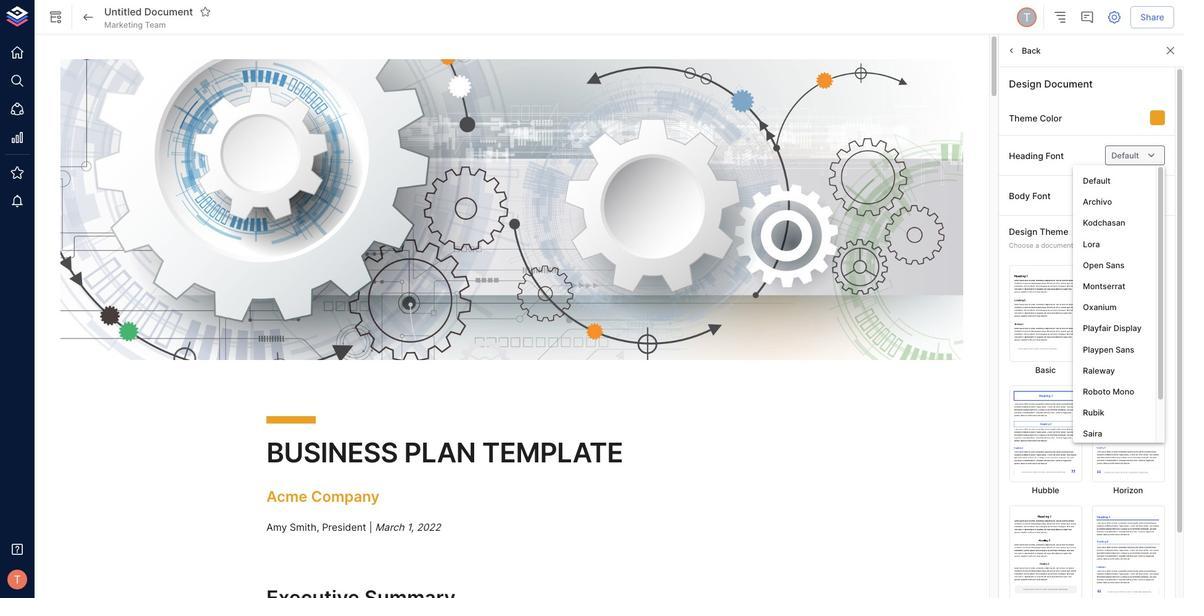 Task type: vqa. For each thing, say whether or not it's contained in the screenshot.
Heading
yes



Task type: describe. For each thing, give the bounding box(es) containing it.
untitled document
[[104, 5, 193, 18]]

default button up the archivo button
[[1105, 146, 1165, 166]]

color
[[1040, 113, 1062, 123]]

smith,
[[290, 521, 319, 534]]

raleway button
[[1073, 360, 1156, 381]]

heading font
[[1009, 150, 1064, 161]]

open
[[1083, 260, 1104, 270]]

1 vertical spatial t
[[14, 573, 21, 586]]

go back image
[[81, 10, 96, 25]]

sans for open sans
[[1106, 260, 1125, 270]]

display
[[1114, 323, 1142, 333]]

comments image
[[1080, 10, 1095, 25]]

kodchasan
[[1083, 218, 1126, 228]]

0 vertical spatial default
[[1112, 151, 1139, 160]]

archivo button
[[1073, 191, 1156, 212]]

playpen
[[1083, 344, 1114, 354]]

mono
[[1113, 387, 1134, 397]]

back button
[[1004, 41, 1044, 60]]

business
[[266, 436, 398, 469]]

playfair display button
[[1073, 318, 1156, 339]]

lora
[[1083, 239, 1100, 249]]

horizon
[[1114, 485, 1143, 495]]

1 vertical spatial default
[[1083, 176, 1111, 186]]

2022
[[417, 521, 441, 534]]

template
[[482, 436, 623, 469]]

design document
[[1009, 78, 1093, 90]]

body font
[[1009, 190, 1051, 201]]

president
[[322, 521, 366, 534]]

march
[[375, 521, 404, 534]]

font for heading font
[[1046, 150, 1064, 161]]

playpen sans
[[1083, 344, 1135, 354]]

theme.
[[1075, 241, 1098, 250]]

table of contents image
[[1053, 10, 1068, 25]]

hubble
[[1032, 485, 1060, 495]]

open sans
[[1083, 260, 1125, 270]]

share button
[[1131, 6, 1174, 29]]

marketing team
[[104, 20, 166, 30]]

back
[[1022, 45, 1041, 55]]

marketing
[[104, 20, 143, 30]]

1 vertical spatial t button
[[4, 566, 31, 593]]

lora button
[[1073, 234, 1156, 255]]

untitled
[[104, 5, 142, 18]]

a
[[1036, 241, 1039, 250]]

1 horizontal spatial t button
[[1015, 6, 1039, 29]]

archivo
[[1083, 197, 1112, 207]]

sans for playpen sans
[[1116, 344, 1135, 354]]

team
[[145, 20, 166, 30]]

theme color
[[1009, 113, 1062, 123]]

acme
[[266, 488, 308, 506]]

basic
[[1035, 365, 1056, 375]]

0 horizontal spatial theme
[[1009, 113, 1038, 123]]

raleway
[[1083, 366, 1115, 375]]

roboto mono button
[[1073, 381, 1156, 402]]

|
[[369, 521, 372, 534]]

theme inside design theme choose a document theme.
[[1040, 227, 1069, 237]]



Task type: locate. For each thing, give the bounding box(es) containing it.
saira button
[[1073, 423, 1156, 444]]

body
[[1009, 190, 1030, 201]]

rubik button
[[1073, 402, 1156, 423]]

amy
[[266, 521, 287, 534]]

0 vertical spatial t
[[1024, 10, 1031, 24]]

minimal
[[1114, 365, 1143, 375]]

show wiki image
[[48, 10, 63, 25]]

roboto
[[1083, 387, 1111, 397]]

design for design document
[[1009, 78, 1042, 90]]

1 horizontal spatial document
[[1044, 78, 1093, 90]]

t button
[[1015, 6, 1039, 29], [4, 566, 31, 593]]

0 vertical spatial t button
[[1015, 6, 1039, 29]]

design
[[1009, 78, 1042, 90], [1009, 227, 1038, 237]]

montserrat
[[1083, 281, 1126, 291]]

default button up archivo
[[1073, 170, 1156, 191]]

default up archivo
[[1083, 176, 1111, 186]]

amy smith, president | march 1, 2022
[[266, 521, 441, 534]]

0 horizontal spatial document
[[144, 5, 193, 18]]

design theme choose a document theme.
[[1009, 227, 1098, 250]]

0 vertical spatial font
[[1046, 150, 1064, 161]]

sans up minimal
[[1116, 344, 1135, 354]]

document
[[144, 5, 193, 18], [1044, 78, 1093, 90]]

playfair display
[[1083, 323, 1142, 333]]

share
[[1141, 12, 1165, 22]]

design for design theme choose a document theme.
[[1009, 227, 1038, 237]]

font
[[1046, 150, 1064, 161], [1033, 190, 1051, 201]]

document up team
[[144, 5, 193, 18]]

theme
[[1009, 113, 1038, 123], [1040, 227, 1069, 237]]

0 horizontal spatial t
[[14, 573, 21, 586]]

document for untitled document
[[144, 5, 193, 18]]

marketing team link
[[104, 19, 166, 30]]

default button
[[1105, 146, 1165, 166], [1073, 170, 1156, 191], [1105, 186, 1165, 206]]

rubik
[[1083, 408, 1105, 418]]

document
[[1041, 241, 1074, 250]]

company
[[311, 488, 380, 506]]

default
[[1112, 151, 1139, 160], [1083, 176, 1111, 186], [1112, 191, 1139, 200]]

1 vertical spatial design
[[1009, 227, 1038, 237]]

font for body font
[[1033, 190, 1051, 201]]

sans
[[1106, 260, 1125, 270], [1116, 344, 1135, 354]]

1 vertical spatial font
[[1033, 190, 1051, 201]]

design up the choose on the right of page
[[1009, 227, 1038, 237]]

2 vertical spatial default
[[1112, 191, 1139, 200]]

font right heading
[[1046, 150, 1064, 161]]

0 vertical spatial design
[[1009, 78, 1042, 90]]

acme company
[[266, 488, 380, 506]]

plan
[[404, 436, 476, 469]]

default up kodchasan button in the top right of the page
[[1112, 191, 1139, 200]]

document up the color
[[1044, 78, 1093, 90]]

0 horizontal spatial t button
[[4, 566, 31, 593]]

montserrat button
[[1073, 276, 1156, 297]]

playpen sans button
[[1073, 339, 1156, 360]]

theme left the color
[[1009, 113, 1038, 123]]

2 design from the top
[[1009, 227, 1038, 237]]

0 vertical spatial theme
[[1009, 113, 1038, 123]]

default up the archivo button
[[1112, 151, 1139, 160]]

design down back "button"
[[1009, 78, 1042, 90]]

playfair
[[1083, 323, 1112, 333]]

design inside design theme choose a document theme.
[[1009, 227, 1038, 237]]

business plan template
[[266, 436, 623, 469]]

1,
[[407, 521, 414, 534]]

kodchasan button
[[1073, 212, 1156, 234]]

open sans button
[[1073, 255, 1156, 276]]

t
[[1024, 10, 1031, 24], [14, 573, 21, 586]]

1 horizontal spatial t
[[1024, 10, 1031, 24]]

default button up kodchasan button in the top right of the page
[[1105, 186, 1165, 206]]

choose
[[1009, 241, 1034, 250]]

1 vertical spatial document
[[1044, 78, 1093, 90]]

saira
[[1083, 429, 1102, 439]]

1 vertical spatial sans
[[1116, 344, 1135, 354]]

font right 'body'
[[1033, 190, 1051, 201]]

oxanium button
[[1073, 297, 1156, 318]]

settings image
[[1107, 10, 1122, 25]]

1 design from the top
[[1009, 78, 1042, 90]]

heading
[[1009, 150, 1044, 161]]

favorite image
[[200, 6, 211, 17]]

1 horizontal spatial theme
[[1040, 227, 1069, 237]]

theme up document at the right
[[1040, 227, 1069, 237]]

0 vertical spatial document
[[144, 5, 193, 18]]

oxanium
[[1083, 302, 1117, 312]]

roboto mono
[[1083, 387, 1134, 397]]

sans down lora button
[[1106, 260, 1125, 270]]

0 vertical spatial sans
[[1106, 260, 1125, 270]]

document for design document
[[1044, 78, 1093, 90]]

1 vertical spatial theme
[[1040, 227, 1069, 237]]



